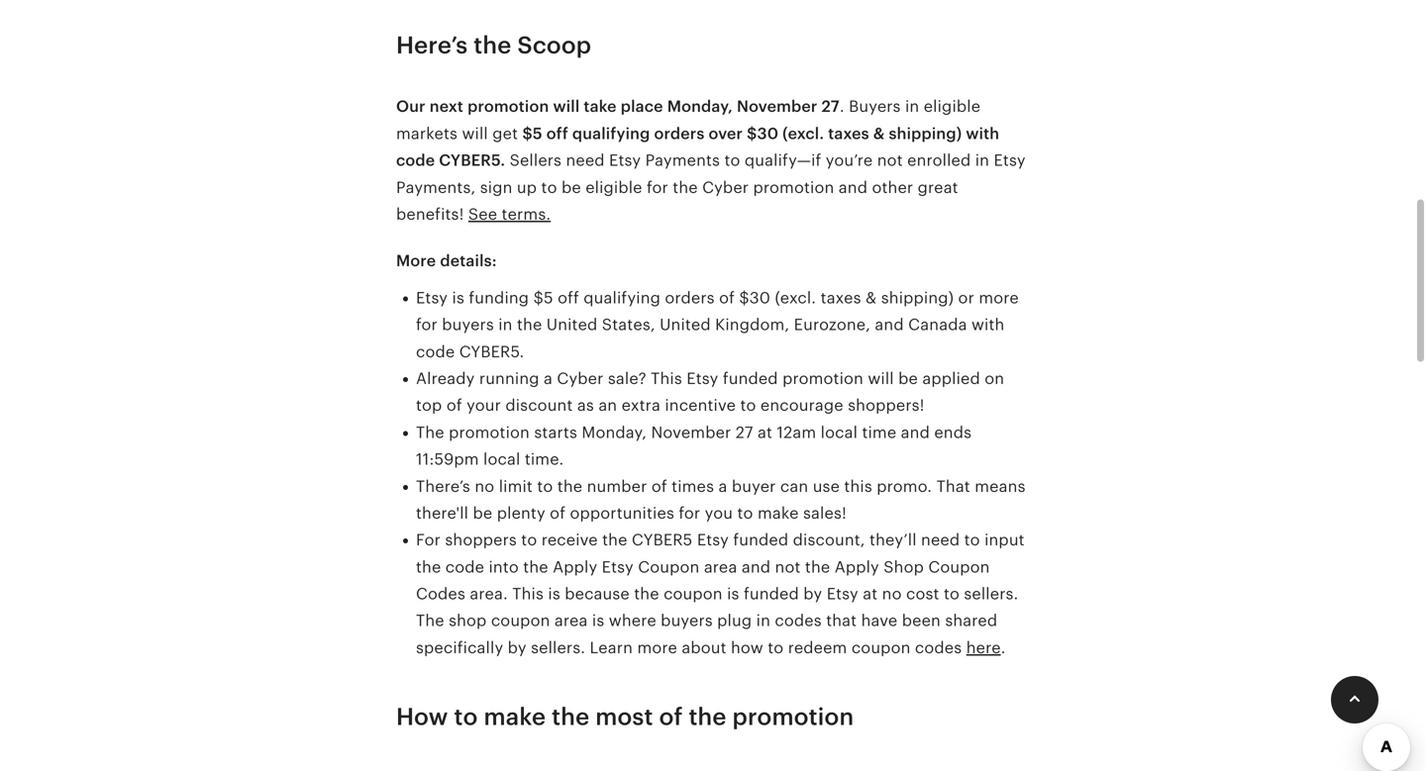 Task type: describe. For each thing, give the bounding box(es) containing it.
. buyers in eligible markets will get
[[396, 98, 981, 143]]

funding
[[469, 289, 529, 307]]

1 horizontal spatial 27
[[822, 98, 840, 116]]

in inside for shoppers to receive the cyber5 etsy funded discount, they'll need to input the code into the apply etsy coupon area and not the apply shop coupon codes area. this is because the coupon is funded by etsy at no cost to sellers. the shop coupon area is where buyers plug in codes that have been shared specifically by sellers. learn more about how to redeem coupon codes
[[756, 612, 771, 630]]

and inside sellers need etsy payments to qualify—if you're not enrolled in etsy payments, sign up to be eligible for the cyber promotion and other great benefits!
[[839, 179, 868, 196]]

sellers need etsy payments to qualify—if you're not enrolled in etsy payments, sign up to be eligible for the cyber promotion and other great benefits!
[[396, 152, 1026, 223]]

that
[[826, 612, 857, 630]]

(excl. inside etsy is funding $5 off qualifying orders of $30 (excl. taxes & shipping) or more for buyers in the united states, united kingdom, eurozone, and canada with code cyber5. already running a cyber sale? this etsy funded promotion will be applied on top of your discount as an extra incentive to encourage shoppers! the promotion starts monday, november 27 at 12am local time and ends 11:59pm local time. there's no limit to the number of times a buyer can use this promo. that means there'll be plenty of opportunities for you to make sales!
[[775, 289, 816, 307]]

eligible inside sellers need etsy payments to qualify—if you're not enrolled in etsy payments, sign up to be eligible for the cyber promotion and other great benefits!
[[586, 179, 642, 196]]

qualifying inside etsy is funding $5 off qualifying orders of $30 (excl. taxes & shipping) or more for buyers in the united states, united kingdom, eurozone, and canada with code cyber5. already running a cyber sale? this etsy funded promotion will be applied on top of your discount as an extra incentive to encourage shoppers! the promotion starts monday, november 27 at 12am local time and ends 11:59pm local time. there's no limit to the number of times a buyer can use this promo. that means there'll be plenty of opportunities for you to make sales!
[[584, 289, 661, 307]]

etsy down more details:
[[416, 289, 448, 307]]

the down time.
[[557, 478, 583, 495]]

2 horizontal spatial be
[[898, 370, 918, 388]]

12am
[[777, 424, 816, 442]]

an
[[599, 397, 617, 415]]

how to make the most of the promotion
[[396, 704, 854, 731]]

etsy down the you
[[697, 532, 729, 549]]

the down funding
[[517, 316, 542, 334]]

is inside etsy is funding $5 off qualifying orders of $30 (excl. taxes & shipping) or more for buyers in the united states, united kingdom, eurozone, and canada with code cyber5. already running a cyber sale? this etsy funded promotion will be applied on top of your discount as an extra incentive to encourage shoppers! the promotion starts monday, november 27 at 12am local time and ends 11:59pm local time. there's no limit to the number of times a buyer can use this promo. that means there'll be plenty of opportunities for you to make sales!
[[452, 289, 465, 307]]

promotion up the get
[[468, 98, 549, 116]]

top
[[416, 397, 442, 415]]

about
[[682, 639, 727, 657]]

shop
[[884, 558, 924, 576]]

november inside etsy is funding $5 off qualifying orders of $30 (excl. taxes & shipping) or more for buyers in the united states, united kingdom, eurozone, and canada with code cyber5. already running a cyber sale? this etsy funded promotion will be applied on top of your discount as an extra incentive to encourage shoppers! the promotion starts monday, november 27 at 12am local time and ends 11:59pm local time. there's no limit to the number of times a buyer can use this promo. that means there'll be plenty of opportunities for you to make sales!
[[651, 424, 731, 442]]

great
[[918, 179, 958, 196]]

time
[[862, 424, 897, 442]]

as
[[577, 397, 594, 415]]

place
[[621, 98, 663, 116]]

2 united from the left
[[660, 316, 711, 334]]

receive
[[542, 532, 598, 549]]

times
[[672, 478, 714, 495]]

sale?
[[608, 370, 647, 388]]

here
[[966, 639, 1001, 657]]

1 vertical spatial local
[[483, 451, 520, 469]]

at inside etsy is funding $5 off qualifying orders of $30 (excl. taxes & shipping) or more for buyers in the united states, united kingdom, eurozone, and canada with code cyber5. already running a cyber sale? this etsy funded promotion will be applied on top of your discount as an extra incentive to encourage shoppers! the promotion starts monday, november 27 at 12am local time and ends 11:59pm local time. there's no limit to the number of times a buyer can use this promo. that means there'll be plenty of opportunities for you to make sales!
[[758, 424, 773, 442]]

discount
[[505, 397, 573, 415]]

0 vertical spatial by
[[803, 585, 822, 603]]

see terms.
[[468, 206, 551, 223]]

plenty
[[497, 505, 546, 522]]

here .
[[966, 639, 1006, 657]]

shipping) inside etsy is funding $5 off qualifying orders of $30 (excl. taxes & shipping) or more for buyers in the united states, united kingdom, eurozone, and canada with code cyber5. already running a cyber sale? this etsy funded promotion will be applied on top of your discount as an extra incentive to encourage shoppers! the promotion starts monday, november 27 at 12am local time and ends 11:59pm local time. there's no limit to the number of times a buyer can use this promo. that means there'll be plenty of opportunities for you to make sales!
[[881, 289, 954, 307]]

extra
[[622, 397, 661, 415]]

can
[[780, 478, 808, 495]]

learn
[[590, 639, 633, 657]]

$30 inside $5 off qualifying orders over $30 (excl. taxes & shipping) with code cyber5.
[[747, 125, 779, 143]]

0 horizontal spatial codes
[[775, 612, 822, 630]]

scoop
[[517, 32, 592, 59]]

cyber inside sellers need etsy payments to qualify—if you're not enrolled in etsy payments, sign up to be eligible for the cyber promotion and other great benefits!
[[702, 179, 749, 196]]

limit
[[499, 478, 533, 495]]

most
[[595, 704, 653, 731]]

etsy up the incentive
[[687, 370, 718, 388]]

number
[[587, 478, 647, 495]]

and right the time
[[901, 424, 930, 442]]

the down opportunities on the bottom left
[[602, 532, 627, 549]]

$30 inside etsy is funding $5 off qualifying orders of $30 (excl. taxes & shipping) or more for buyers in the united states, united kingdom, eurozone, and canada with code cyber5. already running a cyber sale? this etsy funded promotion will be applied on top of your discount as an extra incentive to encourage shoppers! the promotion starts monday, november 27 at 12am local time and ends 11:59pm local time. there's no limit to the number of times a buyer can use this promo. that means there'll be plenty of opportunities for you to make sales!
[[739, 289, 771, 307]]

0 horizontal spatial for
[[416, 316, 438, 334]]

payments,
[[396, 179, 476, 196]]

1 united from the left
[[547, 316, 598, 334]]

code inside etsy is funding $5 off qualifying orders of $30 (excl. taxes & shipping) or more for buyers in the united states, united kingdom, eurozone, and canada with code cyber5. already running a cyber sale? this etsy funded promotion will be applied on top of your discount as an extra incentive to encourage shoppers! the promotion starts monday, november 27 at 12am local time and ends 11:59pm local time. there's no limit to the number of times a buyer can use this promo. that means there'll be plenty of opportunities for you to make sales!
[[416, 343, 455, 361]]

$5 off qualifying orders over $30 (excl. taxes & shipping) with code cyber5.
[[396, 125, 1000, 169]]

promotion inside sellers need etsy payments to qualify—if you're not enrolled in etsy payments, sign up to be eligible for the cyber promotion and other great benefits!
[[753, 179, 834, 196]]

etsy up that
[[827, 585, 859, 603]]

1 vertical spatial sellers.
[[531, 639, 585, 657]]

make inside etsy is funding $5 off qualifying orders of $30 (excl. taxes & shipping) or more for buyers in the united states, united kingdom, eurozone, and canada with code cyber5. already running a cyber sale? this etsy funded promotion will be applied on top of your discount as an extra incentive to encourage shoppers! the promotion starts monday, november 27 at 12am local time and ends 11:59pm local time. there's no limit to the number of times a buyer can use this promo. that means there'll be plenty of opportunities for you to make sales!
[[758, 505, 799, 522]]

1 horizontal spatial a
[[719, 478, 727, 495]]

orders inside $5 off qualifying orders over $30 (excl. taxes & shipping) with code cyber5.
[[654, 125, 705, 143]]

the down about
[[689, 704, 727, 731]]

have
[[861, 612, 898, 630]]

1 horizontal spatial codes
[[915, 639, 962, 657]]

promo.
[[877, 478, 932, 495]]

(excl. inside $5 off qualifying orders over $30 (excl. taxes & shipping) with code cyber5.
[[783, 125, 824, 143]]

states,
[[602, 316, 655, 334]]

input
[[985, 532, 1025, 549]]

encourage
[[761, 397, 844, 415]]

of up "kingdom,"
[[719, 289, 735, 307]]

2 apply from the left
[[835, 558, 879, 576]]

and left canada
[[875, 316, 904, 334]]

because
[[565, 585, 630, 603]]

1 vertical spatial make
[[484, 704, 546, 731]]

canada
[[908, 316, 967, 334]]

the right into in the bottom left of the page
[[523, 558, 548, 576]]

benefits!
[[396, 206, 464, 223]]

more
[[396, 252, 436, 270]]

on
[[985, 370, 1004, 388]]

1 vertical spatial .
[[1001, 639, 1006, 657]]

0 vertical spatial monday,
[[667, 98, 733, 116]]

at inside for shoppers to receive the cyber5 etsy funded discount, they'll need to input the code into the apply etsy coupon area and not the apply shop coupon codes area. this is because the coupon is funded by etsy at no cost to sellers. the shop coupon area is where buyers plug in codes that have been shared specifically by sellers. learn more about how to redeem coupon codes
[[863, 585, 878, 603]]

the down for
[[416, 558, 441, 576]]

1 vertical spatial area
[[555, 612, 588, 630]]

details:
[[440, 252, 497, 270]]

here link
[[966, 639, 1001, 657]]

shoppers
[[445, 532, 517, 549]]

redeem
[[788, 639, 847, 657]]

your
[[467, 397, 501, 415]]

the inside for shoppers to receive the cyber5 etsy funded discount, they'll need to input the code into the apply etsy coupon area and not the apply shop coupon codes area. this is because the coupon is funded by etsy at no cost to sellers. the shop coupon area is where buyers plug in codes that have been shared specifically by sellers. learn more about how to redeem coupon codes
[[416, 612, 444, 630]]

off inside $5 off qualifying orders over $30 (excl. taxes & shipping) with code cyber5.
[[547, 125, 568, 143]]

get
[[492, 125, 518, 143]]

that
[[937, 478, 970, 495]]

1 vertical spatial by
[[508, 639, 527, 657]]

1 horizontal spatial area
[[704, 558, 737, 576]]

and inside for shoppers to receive the cyber5 etsy funded discount, they'll need to input the code into the apply etsy coupon area and not the apply shop coupon codes area. this is because the coupon is funded by etsy at no cost to sellers. the shop coupon area is where buyers plug in codes that have been shared specifically by sellers. learn more about how to redeem coupon codes
[[742, 558, 771, 576]]

incentive
[[665, 397, 736, 415]]

etsy up because
[[602, 558, 634, 576]]

1 horizontal spatial sellers.
[[964, 585, 1019, 603]]

our
[[396, 98, 426, 116]]

monday, inside etsy is funding $5 off qualifying orders of $30 (excl. taxes & shipping) or more for buyers in the united states, united kingdom, eurozone, and canada with code cyber5. already running a cyber sale? this etsy funded promotion will be applied on top of your discount as an extra incentive to encourage shoppers! the promotion starts monday, november 27 at 12am local time and ends 11:59pm local time. there's no limit to the number of times a buyer can use this promo. that means there'll be plenty of opportunities for you to make sales!
[[582, 424, 647, 442]]

kingdom,
[[715, 316, 790, 334]]

etsy right enrolled
[[994, 152, 1026, 169]]

the right here's
[[474, 32, 511, 59]]

not inside for shoppers to receive the cyber5 etsy funded discount, they'll need to input the code into the apply etsy coupon area and not the apply shop coupon codes area. this is because the coupon is funded by etsy at no cost to sellers. the shop coupon area is where buyers plug in codes that have been shared specifically by sellers. learn more about how to redeem coupon codes
[[775, 558, 801, 576]]

up
[[517, 179, 537, 196]]

next
[[430, 98, 464, 116]]

payments
[[645, 152, 720, 169]]

will inside etsy is funding $5 off qualifying orders of $30 (excl. taxes & shipping) or more for buyers in the united states, united kingdom, eurozone, and canada with code cyber5. already running a cyber sale? this etsy funded promotion will be applied on top of your discount as an extra incentive to encourage shoppers! the promotion starts monday, november 27 at 12am local time and ends 11:59pm local time. there's no limit to the number of times a buyer can use this promo. that means there'll be plenty of opportunities for you to make sales!
[[868, 370, 894, 388]]

this inside for shoppers to receive the cyber5 etsy funded discount, they'll need to input the code into the apply etsy coupon area and not the apply shop coupon codes area. this is because the coupon is funded by etsy at no cost to sellers. the shop coupon area is where buyers plug in codes that have been shared specifically by sellers. learn more about how to redeem coupon codes
[[512, 585, 544, 603]]

eurozone,
[[794, 316, 871, 334]]

plug
[[717, 612, 752, 630]]

& inside etsy is funding $5 off qualifying orders of $30 (excl. taxes & shipping) or more for buyers in the united states, united kingdom, eurozone, and canada with code cyber5. already running a cyber sale? this etsy funded promotion will be applied on top of your discount as an extra incentive to encourage shoppers! the promotion starts monday, november 27 at 12am local time and ends 11:59pm local time. there's no limit to the number of times a buyer can use this promo. that means there'll be plenty of opportunities for you to make sales!
[[866, 289, 877, 307]]

in inside sellers need etsy payments to qualify—if you're not enrolled in etsy payments, sign up to be eligible for the cyber promotion and other great benefits!
[[975, 152, 990, 169]]

take
[[584, 98, 617, 116]]

. inside . buyers in eligible markets will get
[[840, 98, 845, 116]]

opportunities
[[570, 505, 674, 522]]

there's
[[416, 478, 470, 495]]

how
[[396, 704, 448, 731]]

how
[[731, 639, 763, 657]]

over
[[709, 125, 743, 143]]

more inside for shoppers to receive the cyber5 etsy funded discount, they'll need to input the code into the apply etsy coupon area and not the apply shop coupon codes area. this is because the coupon is funded by etsy at no cost to sellers. the shop coupon area is where buyers plug in codes that have been shared specifically by sellers. learn more about how to redeem coupon codes
[[637, 639, 677, 657]]

codes
[[416, 585, 465, 603]]

this inside etsy is funding $5 off qualifying orders of $30 (excl. taxes & shipping) or more for buyers in the united states, united kingdom, eurozone, and canada with code cyber5. already running a cyber sale? this etsy funded promotion will be applied on top of your discount as an extra incentive to encourage shoppers! the promotion starts monday, november 27 at 12am local time and ends 11:59pm local time. there's no limit to the number of times a buyer can use this promo. that means there'll be plenty of opportunities for you to make sales!
[[651, 370, 682, 388]]

shared
[[945, 612, 998, 630]]



Task type: locate. For each thing, give the bounding box(es) containing it.
qualify—if
[[745, 152, 821, 169]]

taxes
[[828, 125, 869, 143], [821, 289, 861, 307]]

0 horizontal spatial be
[[473, 505, 493, 522]]

0 vertical spatial $5
[[522, 125, 543, 143]]

1 horizontal spatial cyber
[[702, 179, 749, 196]]

0 vertical spatial will
[[553, 98, 580, 116]]

shipping)
[[889, 125, 962, 143], [881, 289, 954, 307]]

with inside $5 off qualifying orders over $30 (excl. taxes & shipping) with code cyber5.
[[966, 125, 1000, 143]]

in right buyers
[[905, 98, 919, 116]]

be up shoppers
[[473, 505, 493, 522]]

1 vertical spatial be
[[898, 370, 918, 388]]

1 horizontal spatial at
[[863, 585, 878, 603]]

funded inside etsy is funding $5 off qualifying orders of $30 (excl. taxes & shipping) or more for buyers in the united states, united kingdom, eurozone, and canada with code cyber5. already running a cyber sale? this etsy funded promotion will be applied on top of your discount as an extra incentive to encourage shoppers! the promotion starts monday, november 27 at 12am local time and ends 11:59pm local time. there's no limit to the number of times a buyer can use this promo. that means there'll be plenty of opportunities for you to make sales!
[[723, 370, 778, 388]]

by up redeem
[[803, 585, 822, 603]]

& inside $5 off qualifying orders over $30 (excl. taxes & shipping) with code cyber5.
[[873, 125, 885, 143]]

the down payments
[[673, 179, 698, 196]]

0 vertical spatial make
[[758, 505, 799, 522]]

area
[[704, 558, 737, 576], [555, 612, 588, 630]]

united
[[547, 316, 598, 334], [660, 316, 711, 334]]

1 horizontal spatial apply
[[835, 558, 879, 576]]

and down you're
[[839, 179, 868, 196]]

0 vertical spatial off
[[547, 125, 568, 143]]

0 horizontal spatial will
[[462, 125, 488, 143]]

0 vertical spatial shipping)
[[889, 125, 962, 143]]

area down because
[[555, 612, 588, 630]]

by
[[803, 585, 822, 603], [508, 639, 527, 657]]

27 down the incentive
[[736, 424, 753, 442]]

1 vertical spatial qualifying
[[584, 289, 661, 307]]

coupon down area. at bottom left
[[491, 612, 550, 630]]

1 horizontal spatial november
[[737, 98, 818, 116]]

$5 inside etsy is funding $5 off qualifying orders of $30 (excl. taxes & shipping) or more for buyers in the united states, united kingdom, eurozone, and canada with code cyber5. already running a cyber sale? this etsy funded promotion will be applied on top of your discount as an extra incentive to encourage shoppers! the promotion starts monday, november 27 at 12am local time and ends 11:59pm local time. there's no limit to the number of times a buyer can use this promo. that means there'll be plenty of opportunities for you to make sales!
[[533, 289, 553, 307]]

markets
[[396, 125, 458, 143]]

1 vertical spatial monday,
[[582, 424, 647, 442]]

0 vertical spatial a
[[544, 370, 553, 388]]

0 vertical spatial not
[[877, 152, 903, 169]]

in down funding
[[498, 316, 513, 334]]

code up already on the left of the page
[[416, 343, 455, 361]]

in inside . buyers in eligible markets will get
[[905, 98, 919, 116]]

27 inside etsy is funding $5 off qualifying orders of $30 (excl. taxes & shipping) or more for buyers in the united states, united kingdom, eurozone, and canada with code cyber5. already running a cyber sale? this etsy funded promotion will be applied on top of your discount as an extra incentive to encourage shoppers! the promotion starts monday, november 27 at 12am local time and ends 11:59pm local time. there's no limit to the number of times a buyer can use this promo. that means there'll be plenty of opportunities for you to make sales!
[[736, 424, 753, 442]]

discount,
[[793, 532, 865, 549]]

promotion down your
[[449, 424, 530, 442]]

running
[[479, 370, 539, 388]]

area down the you
[[704, 558, 737, 576]]

taxes inside etsy is funding $5 off qualifying orders of $30 (excl. taxes & shipping) or more for buyers in the united states, united kingdom, eurozone, and canada with code cyber5. already running a cyber sale? this etsy funded promotion will be applied on top of your discount as an extra incentive to encourage shoppers! the promotion starts monday, november 27 at 12am local time and ends 11:59pm local time. there's no limit to the number of times a buyer can use this promo. that means there'll be plenty of opportunities for you to make sales!
[[821, 289, 861, 307]]

the
[[416, 424, 444, 442], [416, 612, 444, 630]]

monday,
[[667, 98, 733, 116], [582, 424, 647, 442]]

0 horizontal spatial more
[[637, 639, 677, 657]]

there'll
[[416, 505, 469, 522]]

0 vertical spatial no
[[475, 478, 495, 495]]

cyber5. up running
[[459, 343, 524, 361]]

see
[[468, 206, 497, 223]]

at up "have"
[[863, 585, 878, 603]]

0 horizontal spatial november
[[651, 424, 731, 442]]

1 horizontal spatial no
[[882, 585, 902, 603]]

into
[[489, 558, 519, 576]]

2 vertical spatial for
[[679, 505, 701, 522]]

the down the codes
[[416, 612, 444, 630]]

1 vertical spatial a
[[719, 478, 727, 495]]

in right enrolled
[[975, 152, 990, 169]]

you're
[[826, 152, 873, 169]]

1 horizontal spatial monday,
[[667, 98, 733, 116]]

cyber inside etsy is funding $5 off qualifying orders of $30 (excl. taxes & shipping) or more for buyers in the united states, united kingdom, eurozone, and canada with code cyber5. already running a cyber sale? this etsy funded promotion will be applied on top of your discount as an extra incentive to encourage shoppers! the promotion starts monday, november 27 at 12am local time and ends 11:59pm local time. there's no limit to the number of times a buyer can use this promo. that means there'll be plenty of opportunities for you to make sales!
[[557, 370, 604, 388]]

you
[[705, 505, 733, 522]]

here's
[[396, 32, 468, 59]]

0 vertical spatial local
[[821, 424, 858, 442]]

cost
[[906, 585, 939, 603]]

code inside $5 off qualifying orders over $30 (excl. taxes & shipping) with code cyber5.
[[396, 152, 435, 169]]

need inside sellers need etsy payments to qualify—if you're not enrolled in etsy payments, sign up to be eligible for the cyber promotion and other great benefits!
[[566, 152, 605, 169]]

0 vertical spatial eligible
[[924, 98, 981, 116]]

with inside etsy is funding $5 off qualifying orders of $30 (excl. taxes & shipping) or more for buyers in the united states, united kingdom, eurozone, and canada with code cyber5. already running a cyber sale? this etsy funded promotion will be applied on top of your discount as an extra incentive to encourage shoppers! the promotion starts monday, november 27 at 12am local time and ends 11:59pm local time. there's no limit to the number of times a buyer can use this promo. that means there'll be plenty of opportunities for you to make sales!
[[972, 316, 1005, 334]]

1 horizontal spatial for
[[647, 179, 668, 196]]

for down payments
[[647, 179, 668, 196]]

0 horizontal spatial a
[[544, 370, 553, 388]]

cyber down $5 off qualifying orders over $30 (excl. taxes & shipping) with code cyber5.
[[702, 179, 749, 196]]

of right most
[[659, 704, 683, 731]]

1 vertical spatial $5
[[533, 289, 553, 307]]

need up shop
[[921, 532, 960, 549]]

no left limit
[[475, 478, 495, 495]]

1 vertical spatial taxes
[[821, 289, 861, 307]]

0 vertical spatial $30
[[747, 125, 779, 143]]

codes down been
[[915, 639, 962, 657]]

see terms. link
[[468, 206, 551, 223]]

0 vertical spatial with
[[966, 125, 1000, 143]]

etsy is funding $5 off qualifying orders of $30 (excl. taxes & shipping) or more for buyers in the united states, united kingdom, eurozone, and canada with code cyber5. already running a cyber sale? this etsy funded promotion will be applied on top of your discount as an extra incentive to encourage shoppers! the promotion starts monday, november 27 at 12am local time and ends 11:59pm local time. there's no limit to the number of times a buyer can use this promo. that means there'll be plenty of opportunities for you to make sales!
[[416, 289, 1026, 522]]

0 vertical spatial sellers.
[[964, 585, 1019, 603]]

2 horizontal spatial coupon
[[852, 639, 911, 657]]

0 horizontal spatial local
[[483, 451, 520, 469]]

will up "shoppers!"
[[868, 370, 894, 388]]

qualifying down "our next promotion will take place monday, november 27"
[[572, 125, 650, 143]]

1 vertical spatial funded
[[733, 532, 789, 549]]

1 vertical spatial orders
[[665, 289, 715, 307]]

coupon
[[664, 585, 723, 603], [491, 612, 550, 630], [852, 639, 911, 657]]

more
[[979, 289, 1019, 307], [637, 639, 677, 657]]

our next promotion will take place monday, november 27
[[396, 98, 840, 116]]

0 horizontal spatial apply
[[553, 558, 597, 576]]

2 vertical spatial be
[[473, 505, 493, 522]]

a up the you
[[719, 478, 727, 495]]

or
[[958, 289, 975, 307]]

0 horizontal spatial area
[[555, 612, 588, 630]]

taxes up eurozone,
[[821, 289, 861, 307]]

buyers inside etsy is funding $5 off qualifying orders of $30 (excl. taxes & shipping) or more for buyers in the united states, united kingdom, eurozone, and canada with code cyber5. already running a cyber sale? this etsy funded promotion will be applied on top of your discount as an extra incentive to encourage shoppers! the promotion starts monday, november 27 at 12am local time and ends 11:59pm local time. there's no limit to the number of times a buyer can use this promo. that means there'll be plenty of opportunities for you to make sales!
[[442, 316, 494, 334]]

1 vertical spatial $30
[[739, 289, 771, 307]]

1 horizontal spatial coupon
[[664, 585, 723, 603]]

not inside sellers need etsy payments to qualify—if you're not enrolled in etsy payments, sign up to be eligible for the cyber promotion and other great benefits!
[[877, 152, 903, 169]]

1 vertical spatial will
[[462, 125, 488, 143]]

1 horizontal spatial make
[[758, 505, 799, 522]]

code down markets
[[396, 152, 435, 169]]

0 vertical spatial this
[[651, 370, 682, 388]]

november up qualify—if
[[737, 98, 818, 116]]

more right or
[[979, 289, 1019, 307]]

0 horizontal spatial united
[[547, 316, 598, 334]]

the left most
[[552, 704, 590, 731]]

1 the from the top
[[416, 424, 444, 442]]

monday, up over
[[667, 98, 733, 116]]

no down shop
[[882, 585, 902, 603]]

1 coupon from the left
[[638, 558, 700, 576]]

$5 right funding
[[533, 289, 553, 307]]

is left because
[[548, 585, 560, 603]]

codes up redeem
[[775, 612, 822, 630]]

cyber5. inside etsy is funding $5 off qualifying orders of $30 (excl. taxes & shipping) or more for buyers in the united states, united kingdom, eurozone, and canada with code cyber5. already running a cyber sale? this etsy funded promotion will be applied on top of your discount as an extra incentive to encourage shoppers! the promotion starts monday, november 27 at 12am local time and ends 11:59pm local time. there's no limit to the number of times a buyer can use this promo. that means there'll be plenty of opportunities for you to make sales!
[[459, 343, 524, 361]]

of left times
[[652, 478, 667, 495]]

is down because
[[592, 612, 605, 630]]

promotion up encourage
[[783, 370, 864, 388]]

not down discount,
[[775, 558, 801, 576]]

sellers
[[510, 152, 562, 169]]

be inside sellers need etsy payments to qualify—if you're not enrolled in etsy payments, sign up to be eligible for the cyber promotion and other great benefits!
[[562, 179, 581, 196]]

will left take
[[553, 98, 580, 116]]

local
[[821, 424, 858, 442], [483, 451, 520, 469]]

buyers
[[849, 98, 901, 116]]

(excl. up eurozone,
[[775, 289, 816, 307]]

qualifying up states,
[[584, 289, 661, 307]]

taxes inside $5 off qualifying orders over $30 (excl. taxes & shipping) with code cyber5.
[[828, 125, 869, 143]]

not
[[877, 152, 903, 169], [775, 558, 801, 576]]

coupon up 'cost'
[[928, 558, 990, 576]]

the inside sellers need etsy payments to qualify—if you're not enrolled in etsy payments, sign up to be eligible for the cyber promotion and other great benefits!
[[673, 179, 698, 196]]

at
[[758, 424, 773, 442], [863, 585, 878, 603]]

0 vertical spatial orders
[[654, 125, 705, 143]]

1 horizontal spatial need
[[921, 532, 960, 549]]

time.
[[525, 451, 564, 469]]

no inside for shoppers to receive the cyber5 etsy funded discount, they'll need to input the code into the apply etsy coupon area and not the apply shop coupon codes area. this is because the coupon is funded by etsy at no cost to sellers. the shop coupon area is where buyers plug in codes that have been shared specifically by sellers. learn more about how to redeem coupon codes
[[882, 585, 902, 603]]

by right specifically on the left bottom
[[508, 639, 527, 657]]

1 vertical spatial with
[[972, 316, 1005, 334]]

shipping) inside $5 off qualifying orders over $30 (excl. taxes & shipping) with code cyber5.
[[889, 125, 962, 143]]

sellers. left learn
[[531, 639, 585, 657]]

2 horizontal spatial for
[[679, 505, 701, 522]]

0 horizontal spatial sellers.
[[531, 639, 585, 657]]

shop
[[449, 612, 487, 630]]

cyber up as
[[557, 370, 604, 388]]

1 vertical spatial this
[[512, 585, 544, 603]]

and
[[839, 179, 868, 196], [875, 316, 904, 334], [901, 424, 930, 442], [742, 558, 771, 576]]

27
[[822, 98, 840, 116], [736, 424, 753, 442]]

means
[[975, 478, 1026, 495]]

code down shoppers
[[445, 558, 484, 576]]

0 vertical spatial codes
[[775, 612, 822, 630]]

code
[[396, 152, 435, 169], [416, 343, 455, 361], [445, 558, 484, 576]]

a up 'discount'
[[544, 370, 553, 388]]

etsy down "our next promotion will take place monday, november 27"
[[609, 152, 641, 169]]

& up eurozone,
[[866, 289, 877, 307]]

buyers up about
[[661, 612, 713, 630]]

local up limit
[[483, 451, 520, 469]]

qualifying
[[572, 125, 650, 143], [584, 289, 661, 307]]

1 vertical spatial coupon
[[491, 612, 550, 630]]

promotion down redeem
[[732, 704, 854, 731]]

sellers.
[[964, 585, 1019, 603], [531, 639, 585, 657]]

for shoppers to receive the cyber5 etsy funded discount, they'll need to input the code into the apply etsy coupon area and not the apply shop coupon codes area. this is because the coupon is funded by etsy at no cost to sellers. the shop coupon area is where buyers plug in codes that have been shared specifically by sellers. learn more about how to redeem coupon codes
[[416, 532, 1025, 657]]

0 vertical spatial 27
[[822, 98, 840, 116]]

of
[[719, 289, 735, 307], [447, 397, 462, 415], [652, 478, 667, 495], [550, 505, 566, 522], [659, 704, 683, 731]]

for
[[416, 532, 441, 549]]

1 vertical spatial more
[[637, 639, 677, 657]]

will inside . buyers in eligible markets will get
[[462, 125, 488, 143]]

0 horizontal spatial eligible
[[586, 179, 642, 196]]

of right top
[[447, 397, 462, 415]]

off inside etsy is funding $5 off qualifying orders of $30 (excl. taxes & shipping) or more for buyers in the united states, united kingdom, eurozone, and canada with code cyber5. already running a cyber sale? this etsy funded promotion will be applied on top of your discount as an extra incentive to encourage shoppers! the promotion starts monday, november 27 at 12am local time and ends 11:59pm local time. there's no limit to the number of times a buyer can use this promo. that means there'll be plenty of opportunities for you to make sales!
[[558, 289, 579, 307]]

sales!
[[803, 505, 847, 522]]

for inside sellers need etsy payments to qualify—if you're not enrolled in etsy payments, sign up to be eligible for the cyber promotion and other great benefits!
[[647, 179, 668, 196]]

need right 'sellers'
[[566, 152, 605, 169]]

0 horizontal spatial buyers
[[442, 316, 494, 334]]

use
[[813, 478, 840, 495]]

united left states,
[[547, 316, 598, 334]]

2 coupon from the left
[[928, 558, 990, 576]]

code inside for shoppers to receive the cyber5 etsy funded discount, they'll need to input the code into the apply etsy coupon area and not the apply shop coupon codes area. this is because the coupon is funded by etsy at no cost to sellers. the shop coupon area is where buyers plug in codes that have been shared specifically by sellers. learn more about how to redeem coupon codes
[[445, 558, 484, 576]]

the down top
[[416, 424, 444, 442]]

starts
[[534, 424, 577, 442]]

eligible inside . buyers in eligible markets will get
[[924, 98, 981, 116]]

will
[[553, 98, 580, 116], [462, 125, 488, 143], [868, 370, 894, 388]]

2 vertical spatial coupon
[[852, 639, 911, 657]]

0 vertical spatial .
[[840, 98, 845, 116]]

the down discount,
[[805, 558, 830, 576]]

with
[[966, 125, 1000, 143], [972, 316, 1005, 334]]

1 vertical spatial cyber
[[557, 370, 604, 388]]

2 the from the top
[[416, 612, 444, 630]]

other
[[872, 179, 913, 196]]

be up "shoppers!"
[[898, 370, 918, 388]]

buyers inside for shoppers to receive the cyber5 etsy funded discount, they'll need to input the code into the apply etsy coupon area and not the apply shop coupon codes area. this is because the coupon is funded by etsy at no cost to sellers. the shop coupon area is where buyers plug in codes that have been shared specifically by sellers. learn more about how to redeem coupon codes
[[661, 612, 713, 630]]

0 horizontal spatial this
[[512, 585, 544, 603]]

here's the scoop
[[396, 32, 592, 59]]

1 vertical spatial eligible
[[586, 179, 642, 196]]

1 apply from the left
[[553, 558, 597, 576]]

0 vertical spatial coupon
[[664, 585, 723, 603]]

the
[[474, 32, 511, 59], [673, 179, 698, 196], [517, 316, 542, 334], [557, 478, 583, 495], [602, 532, 627, 549], [416, 558, 441, 576], [523, 558, 548, 576], [805, 558, 830, 576], [634, 585, 659, 603], [552, 704, 590, 731], [689, 704, 727, 731]]

1 horizontal spatial local
[[821, 424, 858, 442]]

codes
[[775, 612, 822, 630], [915, 639, 962, 657]]

more inside etsy is funding $5 off qualifying orders of $30 (excl. taxes & shipping) or more for buyers in the united states, united kingdom, eurozone, and canada with code cyber5. already running a cyber sale? this etsy funded promotion will be applied on top of your discount as an extra incentive to encourage shoppers! the promotion starts monday, november 27 at 12am local time and ends 11:59pm local time. there's no limit to the number of times a buyer can use this promo. that means there'll be plenty of opportunities for you to make sales!
[[979, 289, 1019, 307]]

with up enrolled
[[966, 125, 1000, 143]]

monday, down "an"
[[582, 424, 647, 442]]

buyer
[[732, 478, 776, 495]]

1 horizontal spatial .
[[1001, 639, 1006, 657]]

sellers. up shared
[[964, 585, 1019, 603]]

funded up the plug
[[744, 585, 799, 603]]

0 horizontal spatial coupon
[[638, 558, 700, 576]]

$5 inside $5 off qualifying orders over $30 (excl. taxes & shipping) with code cyber5.
[[522, 125, 543, 143]]

0 horizontal spatial at
[[758, 424, 773, 442]]

this up extra
[[651, 370, 682, 388]]

local left the time
[[821, 424, 858, 442]]

buyers
[[442, 316, 494, 334], [661, 612, 713, 630]]

0 horizontal spatial no
[[475, 478, 495, 495]]

0 vertical spatial taxes
[[828, 125, 869, 143]]

1 horizontal spatial be
[[562, 179, 581, 196]]

1 vertical spatial for
[[416, 316, 438, 334]]

cyber5. inside $5 off qualifying orders over $30 (excl. taxes & shipping) with code cyber5.
[[439, 152, 505, 169]]

2 vertical spatial funded
[[744, 585, 799, 603]]

already
[[416, 370, 475, 388]]

1 horizontal spatial buyers
[[661, 612, 713, 630]]

27 left buyers
[[822, 98, 840, 116]]

0 vertical spatial funded
[[723, 370, 778, 388]]

1 vertical spatial november
[[651, 424, 731, 442]]

no inside etsy is funding $5 off qualifying orders of $30 (excl. taxes & shipping) or more for buyers in the united states, united kingdom, eurozone, and canada with code cyber5. already running a cyber sale? this etsy funded promotion will be applied on top of your discount as an extra incentive to encourage shoppers! the promotion starts monday, november 27 at 12am local time and ends 11:59pm local time. there's no limit to the number of times a buyer can use this promo. that means there'll be plenty of opportunities for you to make sales!
[[475, 478, 495, 495]]

$5 up 'sellers'
[[522, 125, 543, 143]]

united right states,
[[660, 316, 711, 334]]

sign
[[480, 179, 513, 196]]

1 horizontal spatial this
[[651, 370, 682, 388]]

1 vertical spatial codes
[[915, 639, 962, 657]]

coupon down "have"
[[852, 639, 911, 657]]

0 horizontal spatial make
[[484, 704, 546, 731]]

off right funding
[[558, 289, 579, 307]]

this down into in the bottom left of the page
[[512, 585, 544, 603]]

funded down buyer
[[733, 532, 789, 549]]

for down times
[[679, 505, 701, 522]]

to
[[724, 152, 740, 169], [541, 179, 557, 196], [740, 397, 756, 415], [537, 478, 553, 495], [737, 505, 753, 522], [521, 532, 537, 549], [964, 532, 980, 549], [944, 585, 960, 603], [768, 639, 784, 657], [454, 704, 478, 731]]

1 horizontal spatial by
[[803, 585, 822, 603]]

with down or
[[972, 316, 1005, 334]]

area.
[[470, 585, 508, 603]]

they'll
[[870, 532, 917, 549]]

the inside etsy is funding $5 off qualifying orders of $30 (excl. taxes & shipping) or more for buyers in the united states, united kingdom, eurozone, and canada with code cyber5. already running a cyber sale? this etsy funded promotion will be applied on top of your discount as an extra incentive to encourage shoppers! the promotion starts monday, november 27 at 12am local time and ends 11:59pm local time. there's no limit to the number of times a buyer can use this promo. that means there'll be plenty of opportunities for you to make sales!
[[416, 424, 444, 442]]

1 horizontal spatial more
[[979, 289, 1019, 307]]

qualifying inside $5 off qualifying orders over $30 (excl. taxes & shipping) with code cyber5.
[[572, 125, 650, 143]]

be right up
[[562, 179, 581, 196]]

cyber5. up sign
[[439, 152, 505, 169]]

0 vertical spatial be
[[562, 179, 581, 196]]

1 vertical spatial off
[[558, 289, 579, 307]]

0 vertical spatial buyers
[[442, 316, 494, 334]]

of up receive
[[550, 505, 566, 522]]

in
[[905, 98, 919, 116], [975, 152, 990, 169], [498, 316, 513, 334], [756, 612, 771, 630]]

is down the details:
[[452, 289, 465, 307]]

november down the incentive
[[651, 424, 731, 442]]

specifically
[[416, 639, 503, 657]]

orders inside etsy is funding $5 off qualifying orders of $30 (excl. taxes & shipping) or more for buyers in the united states, united kingdom, eurozone, and canada with code cyber5. already running a cyber sale? this etsy funded promotion will be applied on top of your discount as an extra incentive to encourage shoppers! the promotion starts monday, november 27 at 12am local time and ends 11:59pm local time. there's no limit to the number of times a buyer can use this promo. that means there'll be plenty of opportunities for you to make sales!
[[665, 289, 715, 307]]

$30 up qualify—if
[[747, 125, 779, 143]]

coupon down cyber5
[[638, 558, 700, 576]]

0 vertical spatial more
[[979, 289, 1019, 307]]

not up other
[[877, 152, 903, 169]]

0 horizontal spatial cyber
[[557, 370, 604, 388]]

(excl.
[[783, 125, 824, 143], [775, 289, 816, 307]]

ends
[[934, 424, 972, 442]]

this
[[651, 370, 682, 388], [512, 585, 544, 603]]

0 vertical spatial area
[[704, 558, 737, 576]]

0 vertical spatial &
[[873, 125, 885, 143]]

been
[[902, 612, 941, 630]]

need inside for shoppers to receive the cyber5 etsy funded discount, they'll need to input the code into the apply etsy coupon area and not the apply shop coupon codes area. this is because the coupon is funded by etsy at no cost to sellers. the shop coupon area is where buyers plug in codes that have been shared specifically by sellers. learn more about how to redeem coupon codes
[[921, 532, 960, 549]]

is up the plug
[[727, 585, 739, 603]]

0 horizontal spatial coupon
[[491, 612, 550, 630]]

2 vertical spatial code
[[445, 558, 484, 576]]

shoppers!
[[848, 397, 925, 415]]

in inside etsy is funding $5 off qualifying orders of $30 (excl. taxes & shipping) or more for buyers in the united states, united kingdom, eurozone, and canada with code cyber5. already running a cyber sale? this etsy funded promotion will be applied on top of your discount as an extra incentive to encourage shoppers! the promotion starts monday, november 27 at 12am local time and ends 11:59pm local time. there's no limit to the number of times a buyer can use this promo. that means there'll be plenty of opportunities for you to make sales!
[[498, 316, 513, 334]]

1 horizontal spatial coupon
[[928, 558, 990, 576]]

apply down discount,
[[835, 558, 879, 576]]

in right the plug
[[756, 612, 771, 630]]

1 horizontal spatial will
[[553, 98, 580, 116]]

& down buyers
[[873, 125, 885, 143]]

enrolled
[[907, 152, 971, 169]]

applied
[[922, 370, 980, 388]]

cyber5
[[632, 532, 693, 549]]

and up the plug
[[742, 558, 771, 576]]

cyber5.
[[439, 152, 505, 169], [459, 343, 524, 361]]

the up the 'where'
[[634, 585, 659, 603]]

where
[[609, 612, 656, 630]]

no
[[475, 478, 495, 495], [882, 585, 902, 603]]

coupon up the plug
[[664, 585, 723, 603]]

eligible down "our next promotion will take place monday, november 27"
[[586, 179, 642, 196]]



Task type: vqa. For each thing, say whether or not it's contained in the screenshot.
Inventory
no



